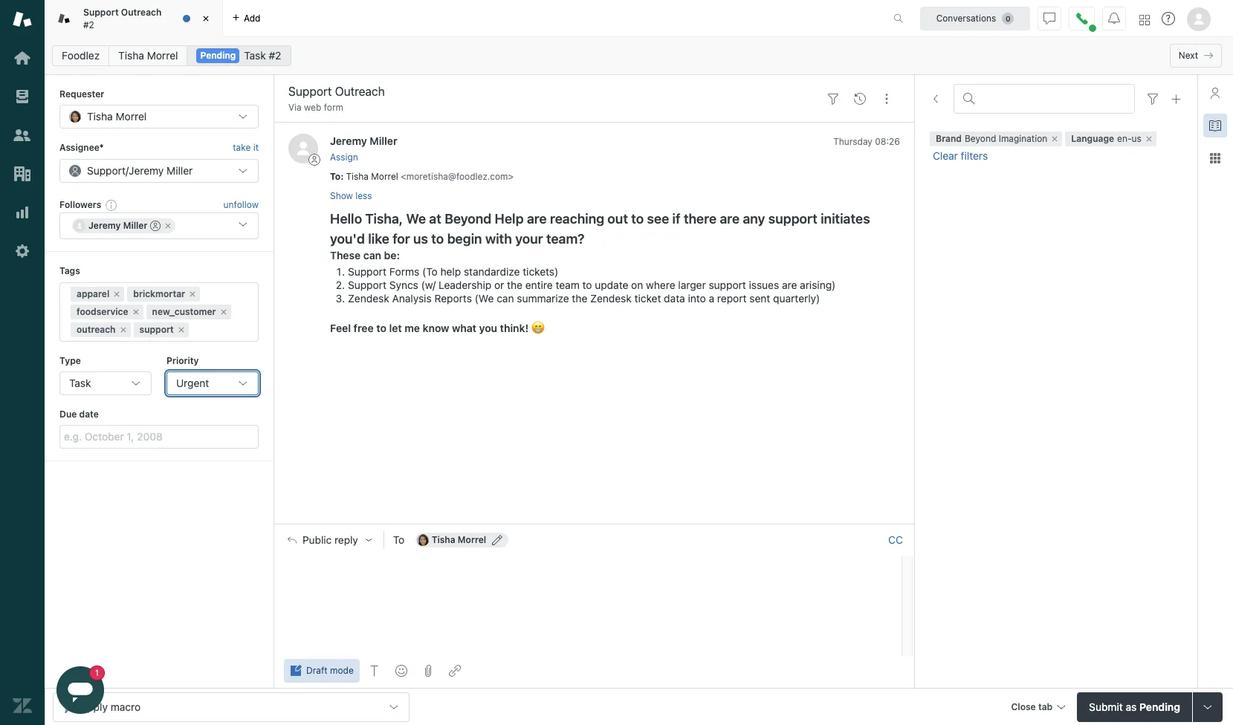 Task type: vqa. For each thing, say whether or not it's contained in the screenshot.
the bottommost #2
yes



Task type: describe. For each thing, give the bounding box(es) containing it.
take it button
[[233, 141, 259, 156]]

into
[[688, 292, 706, 305]]

remove image for support
[[177, 325, 186, 334]]

organizations image
[[13, 164, 32, 184]]

or
[[494, 279, 504, 291]]

with
[[485, 231, 512, 247]]

remove image for new_customer
[[219, 307, 228, 316]]

hello tisha, we at beyond help are reaching out to see if there are any support initiates you'd like for us to begin with your team? these can be: support forms (to help standardize tickets) support syncs (w/ leadership or the entire team to update on where larger support issues are arising) zendesk analysis reports (we can summarize the zendesk ticket data into a report sent quarterly)
[[330, 211, 870, 305]]

submit as pending
[[1089, 701, 1181, 713]]

these
[[330, 249, 361, 262]]

jeremy miller
[[88, 220, 148, 231]]

0 vertical spatial support
[[769, 211, 818, 227]]

help
[[441, 265, 461, 278]]

support inside assignee* "element"
[[87, 164, 126, 177]]

what
[[452, 322, 477, 335]]

summarize
[[517, 292, 569, 305]]

customer context image
[[1210, 87, 1222, 99]]

feel
[[330, 322, 351, 335]]

new_customer
[[152, 306, 216, 317]]

1 horizontal spatial pending
[[1140, 701, 1181, 713]]

filters
[[961, 150, 988, 162]]

language
[[1072, 133, 1115, 144]]

tisha right :
[[346, 171, 369, 182]]

tisha inside requester element
[[87, 110, 113, 123]]

date
[[79, 409, 99, 420]]

:
[[341, 171, 344, 182]]

begin
[[447, 231, 482, 247]]

to : tisha morrel <moretisha@foodlez.com>
[[330, 171, 514, 182]]

tabs tab list
[[45, 0, 878, 37]]

#2 inside 'secondary' element
[[269, 49, 281, 62]]

tab
[[1039, 702, 1053, 713]]

quarterly)
[[773, 292, 820, 305]]

customers image
[[13, 126, 32, 145]]

tisha morrel link
[[109, 45, 188, 66]]

remove image for outreach
[[119, 325, 128, 334]]

thursday 08:26
[[834, 136, 900, 148]]

take it
[[233, 142, 259, 153]]

hello
[[330, 211, 362, 227]]

insert emojis image
[[395, 665, 407, 677]]

next button
[[1170, 44, 1222, 68]]

clear filters
[[933, 150, 988, 162]]

tisha,
[[365, 211, 403, 227]]

morrel inside tisha morrel link
[[147, 49, 178, 62]]

2 vertical spatial support
[[139, 324, 174, 335]]

1 horizontal spatial can
[[497, 292, 514, 305]]

millerjeremy500@gmail.com image
[[74, 220, 86, 232]]

unfollow
[[224, 199, 259, 210]]

events image
[[854, 93, 866, 105]]

assign
[[330, 151, 358, 163]]

public reply
[[303, 535, 358, 547]]

initiates
[[821, 211, 870, 227]]

to left let
[[376, 322, 387, 335]]

macro
[[111, 701, 141, 713]]

if
[[673, 211, 681, 227]]

add link (cmd k) image
[[449, 665, 461, 677]]

show less button
[[330, 190, 372, 203]]

<moretisha@foodlez.com>
[[401, 171, 514, 182]]

less
[[356, 190, 372, 202]]

foodlez link
[[52, 45, 109, 66]]

foodservice
[[77, 306, 128, 317]]

1 horizontal spatial are
[[720, 211, 740, 227]]

remove image for apparel
[[112, 290, 121, 299]]

apply macro
[[80, 701, 141, 713]]

hide composer image
[[588, 518, 600, 530]]

/
[[126, 164, 129, 177]]

let
[[389, 322, 402, 335]]

zendesk products image
[[1140, 14, 1150, 25]]

remove image right the user is an agent image
[[164, 222, 173, 231]]

to right out
[[631, 211, 644, 227]]

format text image
[[369, 665, 381, 677]]

jeremy inside assignee* "element"
[[129, 164, 164, 177]]

ticket
[[635, 292, 661, 305]]

get help image
[[1162, 12, 1176, 25]]

2 horizontal spatial are
[[782, 279, 797, 291]]

moretisha@foodlez.com image
[[417, 535, 429, 547]]

08:26
[[875, 136, 900, 148]]

to down the "at"
[[431, 231, 444, 247]]

0 horizontal spatial are
[[527, 211, 547, 227]]

urgent button
[[167, 372, 259, 396]]

miller for jeremy miller
[[123, 220, 148, 231]]

jeremy for jeremy miller
[[88, 220, 121, 231]]

en-
[[1118, 133, 1132, 144]]

cc
[[889, 534, 903, 547]]

draft mode button
[[284, 660, 360, 683]]

button displays agent's chat status as invisible. image
[[1044, 12, 1056, 24]]

zendesk support image
[[13, 10, 32, 29]]

#2 inside the support outreach #2
[[83, 19, 94, 30]]

imagination
[[999, 133, 1048, 144]]

as
[[1126, 701, 1137, 713]]

foodlez
[[62, 49, 100, 62]]

mode
[[330, 665, 354, 677]]

conversations
[[937, 12, 997, 23]]

be:
[[384, 249, 400, 262]]

1 horizontal spatial support
[[709, 279, 746, 291]]

forms
[[389, 265, 420, 278]]

(w/
[[421, 279, 436, 291]]

support left syncs at the top of page
[[348, 279, 387, 291]]

ticket actions image
[[881, 93, 893, 105]]

due
[[59, 409, 77, 420]]

you
[[479, 322, 497, 335]]

arising)
[[800, 279, 836, 291]]

outreach
[[77, 324, 116, 335]]

conversations button
[[920, 6, 1031, 30]]

cc button
[[889, 534, 903, 547]]

remove image right en- at the top right of page
[[1145, 135, 1154, 144]]

tisha morrel for requester
[[87, 110, 147, 123]]



Task type: locate. For each thing, give the bounding box(es) containing it.
we
[[406, 211, 426, 227]]

0 horizontal spatial can
[[363, 249, 381, 262]]

remove image up foodservice
[[112, 290, 121, 299]]

displays possible ticket submission types image
[[1202, 702, 1214, 713]]

filter image
[[828, 93, 839, 105], [1147, 93, 1159, 105]]

remove image for brickmortar
[[188, 290, 197, 299]]

morrel left edit user icon
[[458, 535, 486, 546]]

morrel down outreach on the left top
[[147, 49, 178, 62]]

tisha down the support outreach #2 at the top left of page
[[118, 49, 144, 62]]

task down add
[[244, 49, 266, 62]]

get started image
[[13, 48, 32, 68]]

show less
[[330, 190, 372, 202]]

jeremy miller option
[[72, 219, 176, 234]]

remove image
[[1051, 135, 1060, 144], [164, 222, 173, 231], [112, 290, 121, 299], [131, 307, 140, 316], [177, 325, 186, 334]]

to for to
[[393, 534, 405, 547]]

apparel
[[77, 288, 110, 299]]

0 horizontal spatial pending
[[200, 50, 236, 61]]

Due date field
[[59, 426, 259, 449]]

us inside hello tisha, we at beyond help are reaching out to see if there are any support initiates you'd like for us to begin with your team? these can be: support forms (to help standardize tickets) support syncs (w/ leadership or the entire team to update on where larger support issues are arising) zendesk analysis reports (we can summarize the zendesk ticket data into a report sent quarterly)
[[413, 231, 428, 247]]

on
[[631, 279, 643, 291]]

the right or
[[507, 279, 523, 291]]

main element
[[0, 0, 45, 726]]

miller inside jeremy miller assign
[[370, 135, 398, 148]]

1 horizontal spatial to
[[393, 534, 405, 547]]

report
[[717, 292, 747, 305]]

task down type
[[69, 377, 91, 390]]

are up your
[[527, 211, 547, 227]]

1 horizontal spatial #2
[[269, 49, 281, 62]]

us right language
[[1132, 133, 1142, 144]]

remove image right outreach at the left top of page
[[119, 325, 128, 334]]

1 horizontal spatial the
[[572, 292, 588, 305]]

knowledge image
[[1210, 120, 1222, 132]]

support up report
[[709, 279, 746, 291]]

tisha morrel for to
[[432, 535, 486, 546]]

brand
[[936, 133, 962, 144]]

notifications image
[[1109, 12, 1121, 24]]

morrel up /
[[116, 110, 147, 123]]

requester
[[59, 88, 104, 100]]

remove image
[[1145, 135, 1154, 144], [188, 290, 197, 299], [219, 307, 228, 316], [119, 325, 128, 334]]

close
[[1012, 702, 1036, 713]]

requester element
[[59, 105, 259, 129]]

jeremy inside option
[[88, 220, 121, 231]]

1 vertical spatial tisha morrel
[[87, 110, 147, 123]]

close image
[[199, 11, 213, 26]]

remove image right new_customer
[[219, 307, 228, 316]]

you'd
[[330, 231, 365, 247]]

create or request article image
[[1171, 93, 1183, 105]]

are up quarterly)
[[782, 279, 797, 291]]

tab containing support outreach
[[45, 0, 223, 37]]

remove image down new_customer
[[177, 325, 186, 334]]

morrel inside requester element
[[116, 110, 147, 123]]

1 horizontal spatial us
[[1132, 133, 1142, 144]]

for
[[393, 231, 410, 247]]

outreach
[[121, 7, 162, 18]]

admin image
[[13, 242, 32, 261]]

0 vertical spatial jeremy
[[330, 135, 367, 148]]

jeremy down requester element
[[129, 164, 164, 177]]

beyond up filters
[[965, 133, 997, 144]]

0 horizontal spatial miller
[[123, 220, 148, 231]]

to left moretisha@foodlez.com 'icon'
[[393, 534, 405, 547]]

can down the "like"
[[363, 249, 381, 262]]

update
[[595, 279, 629, 291]]

via web form
[[288, 102, 344, 113]]

1 vertical spatial can
[[497, 292, 514, 305]]

task inside task popup button
[[69, 377, 91, 390]]

morrel up less
[[371, 171, 398, 182]]

back image
[[930, 93, 942, 105]]

draft mode
[[306, 665, 354, 677]]

data
[[664, 292, 685, 305]]

0 horizontal spatial beyond
[[445, 211, 492, 227]]

0 vertical spatial miller
[[370, 135, 398, 148]]

avatar image
[[288, 134, 318, 164]]

jeremy down info on adding followers 'image' in the top of the page
[[88, 220, 121, 231]]

2 vertical spatial miller
[[123, 220, 148, 231]]

0 horizontal spatial us
[[413, 231, 428, 247]]

remove image down the brickmortar
[[131, 307, 140, 316]]

0 horizontal spatial task
[[69, 377, 91, 390]]

reply
[[335, 535, 358, 547]]

web
[[304, 102, 321, 113]]

submit
[[1089, 701, 1123, 713]]

out
[[608, 211, 628, 227]]

1 horizontal spatial jeremy
[[129, 164, 164, 177]]

2 horizontal spatial jeremy
[[330, 135, 367, 148]]

issues
[[749, 279, 779, 291]]

0 vertical spatial can
[[363, 249, 381, 262]]

language en-us
[[1072, 133, 1142, 144]]

public
[[303, 535, 332, 547]]

it
[[253, 142, 259, 153]]

close tab button
[[1005, 693, 1072, 725]]

any
[[743, 211, 765, 227]]

assign button
[[330, 151, 358, 164]]

filter image left create or request article image
[[1147, 93, 1159, 105]]

1 vertical spatial beyond
[[445, 211, 492, 227]]

0 vertical spatial beyond
[[965, 133, 997, 144]]

type
[[59, 355, 81, 366]]

tisha morrel down requester
[[87, 110, 147, 123]]

support outreach #2
[[83, 7, 162, 30]]

1 vertical spatial task
[[69, 377, 91, 390]]

😁️
[[531, 322, 545, 335]]

1 vertical spatial miller
[[167, 164, 193, 177]]

are left any
[[720, 211, 740, 227]]

add attachment image
[[422, 665, 434, 677]]

assignee*
[[59, 142, 104, 153]]

tisha morrel inside requester element
[[87, 110, 147, 123]]

to up show
[[330, 171, 341, 182]]

support left outreach on the left top
[[83, 7, 119, 18]]

remove image right imagination
[[1051, 135, 1060, 144]]

task #2
[[244, 49, 281, 62]]

0 horizontal spatial filter image
[[828, 93, 839, 105]]

0 vertical spatial us
[[1132, 133, 1142, 144]]

#2
[[83, 19, 94, 30], [269, 49, 281, 62]]

where
[[646, 279, 676, 291]]

brand beyond imagination
[[936, 133, 1048, 144]]

1 vertical spatial us
[[413, 231, 428, 247]]

miller up 'to : tisha morrel <moretisha@foodlez.com>'
[[370, 135, 398, 148]]

1 vertical spatial to
[[393, 534, 405, 547]]

see
[[647, 211, 669, 227]]

miller left the user is an agent image
[[123, 220, 148, 231]]

0 vertical spatial pending
[[200, 50, 236, 61]]

jeremy up assign
[[330, 135, 367, 148]]

pending
[[200, 50, 236, 61], [1140, 701, 1181, 713]]

tisha morrel down outreach on the left top
[[118, 49, 178, 62]]

public reply button
[[274, 525, 384, 556]]

syncs
[[389, 279, 418, 291]]

tisha inside 'secondary' element
[[118, 49, 144, 62]]

remove image for foodservice
[[131, 307, 140, 316]]

miller inside assignee* "element"
[[167, 164, 193, 177]]

1 horizontal spatial beyond
[[965, 133, 997, 144]]

miller for jeremy miller assign
[[370, 135, 398, 148]]

1 horizontal spatial task
[[244, 49, 266, 62]]

support / jeremy miller
[[87, 164, 193, 177]]

0 vertical spatial #2
[[83, 19, 94, 30]]

Subject field
[[286, 83, 817, 100]]

unfollow button
[[224, 199, 259, 212]]

0 vertical spatial task
[[244, 49, 266, 62]]

info on adding followers image
[[106, 199, 118, 211]]

task for task
[[69, 377, 91, 390]]

us right for
[[413, 231, 428, 247]]

support down assignee*
[[87, 164, 126, 177]]

tisha morrel right moretisha@foodlez.com 'icon'
[[432, 535, 486, 546]]

tisha morrel inside 'secondary' element
[[118, 49, 178, 62]]

add button
[[223, 0, 270, 36]]

tisha down requester
[[87, 110, 113, 123]]

task inside 'secondary' element
[[244, 49, 266, 62]]

0 vertical spatial to
[[330, 171, 341, 182]]

pending down close image
[[200, 50, 236, 61]]

reports
[[435, 292, 472, 305]]

leadership
[[439, 279, 492, 291]]

0 vertical spatial the
[[507, 279, 523, 291]]

apply
[[80, 701, 108, 713]]

miller right /
[[167, 164, 193, 177]]

draft
[[306, 665, 328, 677]]

1 vertical spatial support
[[709, 279, 746, 291]]

0 horizontal spatial support
[[139, 324, 174, 335]]

larger
[[678, 279, 706, 291]]

#2 up foodlez
[[83, 19, 94, 30]]

thursday
[[834, 136, 873, 148]]

2 horizontal spatial miller
[[370, 135, 398, 148]]

filter image left events icon
[[828, 93, 839, 105]]

assignee* element
[[59, 159, 259, 183]]

know
[[423, 322, 449, 335]]

morrel
[[147, 49, 178, 62], [116, 110, 147, 123], [371, 171, 398, 182], [458, 535, 486, 546]]

support inside the support outreach #2
[[83, 7, 119, 18]]

to for to : tisha morrel <moretisha@foodlez.com>
[[330, 171, 341, 182]]

views image
[[13, 87, 32, 106]]

free
[[354, 322, 374, 335]]

support down new_customer
[[139, 324, 174, 335]]

tisha right moretisha@foodlez.com 'icon'
[[432, 535, 456, 546]]

1 vertical spatial the
[[572, 292, 588, 305]]

reporting image
[[13, 203, 32, 222]]

support
[[769, 211, 818, 227], [709, 279, 746, 291], [139, 324, 174, 335]]

entire
[[525, 279, 553, 291]]

followers element
[[59, 213, 259, 240]]

pending right as
[[1140, 701, 1181, 713]]

to right the team
[[583, 279, 592, 291]]

0 horizontal spatial zendesk
[[348, 292, 389, 305]]

0 horizontal spatial #2
[[83, 19, 94, 30]]

clear
[[933, 150, 958, 162]]

1 vertical spatial jeremy
[[129, 164, 164, 177]]

beyond
[[965, 133, 997, 144], [445, 211, 492, 227]]

jeremy miller assign
[[330, 135, 398, 163]]

beyond inside hello tisha, we at beyond help are reaching out to see if there are any support initiates you'd like for us to begin with your team? these can be: support forms (to help standardize tickets) support syncs (w/ leadership or the entire team to update on where larger support issues are arising) zendesk analysis reports (we can summarize the zendesk ticket data into a report sent quarterly)
[[445, 211, 492, 227]]

like
[[368, 231, 389, 247]]

0 vertical spatial tisha morrel
[[118, 49, 178, 62]]

sent
[[750, 292, 771, 305]]

at
[[429, 211, 442, 227]]

2 zendesk from the left
[[590, 292, 632, 305]]

urgent
[[176, 377, 209, 390]]

apps image
[[1210, 152, 1222, 164]]

tisha morrel
[[118, 49, 178, 62], [87, 110, 147, 123], [432, 535, 486, 546]]

pending inside 'secondary' element
[[200, 50, 236, 61]]

2 horizontal spatial support
[[769, 211, 818, 227]]

1 horizontal spatial zendesk
[[590, 292, 632, 305]]

zendesk up free
[[348, 292, 389, 305]]

1 vertical spatial pending
[[1140, 701, 1181, 713]]

can down or
[[497, 292, 514, 305]]

zendesk down update at top
[[590, 292, 632, 305]]

(we
[[475, 292, 494, 305]]

#2 down add popup button
[[269, 49, 281, 62]]

1 zendesk from the left
[[348, 292, 389, 305]]

jeremy inside jeremy miller assign
[[330, 135, 367, 148]]

0 horizontal spatial to
[[330, 171, 341, 182]]

close tab
[[1012, 702, 1053, 713]]

2 vertical spatial jeremy
[[88, 220, 121, 231]]

tickets)
[[523, 265, 559, 278]]

secondary element
[[45, 41, 1234, 71]]

support right any
[[769, 211, 818, 227]]

can
[[363, 249, 381, 262], [497, 292, 514, 305]]

1 horizontal spatial miller
[[167, 164, 193, 177]]

2 vertical spatial tisha morrel
[[432, 535, 486, 546]]

0 horizontal spatial jeremy
[[88, 220, 121, 231]]

beyond up "begin"
[[445, 211, 492, 227]]

to
[[631, 211, 644, 227], [431, 231, 444, 247], [583, 279, 592, 291], [376, 322, 387, 335]]

me
[[405, 322, 420, 335]]

0 horizontal spatial the
[[507, 279, 523, 291]]

user is an agent image
[[151, 221, 161, 231]]

edit user image
[[492, 535, 503, 546]]

add
[[244, 12, 261, 23]]

remove image up new_customer
[[188, 290, 197, 299]]

task for task #2
[[244, 49, 266, 62]]

the down the team
[[572, 292, 588, 305]]

jeremy for jeremy miller assign
[[330, 135, 367, 148]]

zendesk image
[[13, 697, 32, 716]]

priority
[[167, 355, 199, 366]]

support
[[83, 7, 119, 18], [87, 164, 126, 177], [348, 265, 387, 278], [348, 279, 387, 291]]

1 horizontal spatial filter image
[[1147, 93, 1159, 105]]

a
[[709, 292, 715, 305]]

standardize
[[464, 265, 520, 278]]

analysis
[[392, 292, 432, 305]]

miller inside option
[[123, 220, 148, 231]]

the
[[507, 279, 523, 291], [572, 292, 588, 305]]

1 vertical spatial #2
[[269, 49, 281, 62]]

tab
[[45, 0, 223, 37]]

support down these
[[348, 265, 387, 278]]

Thursday 08:26 text field
[[834, 136, 900, 148]]

your
[[515, 231, 543, 247]]

tags
[[59, 266, 80, 277]]

form
[[324, 102, 344, 113]]



